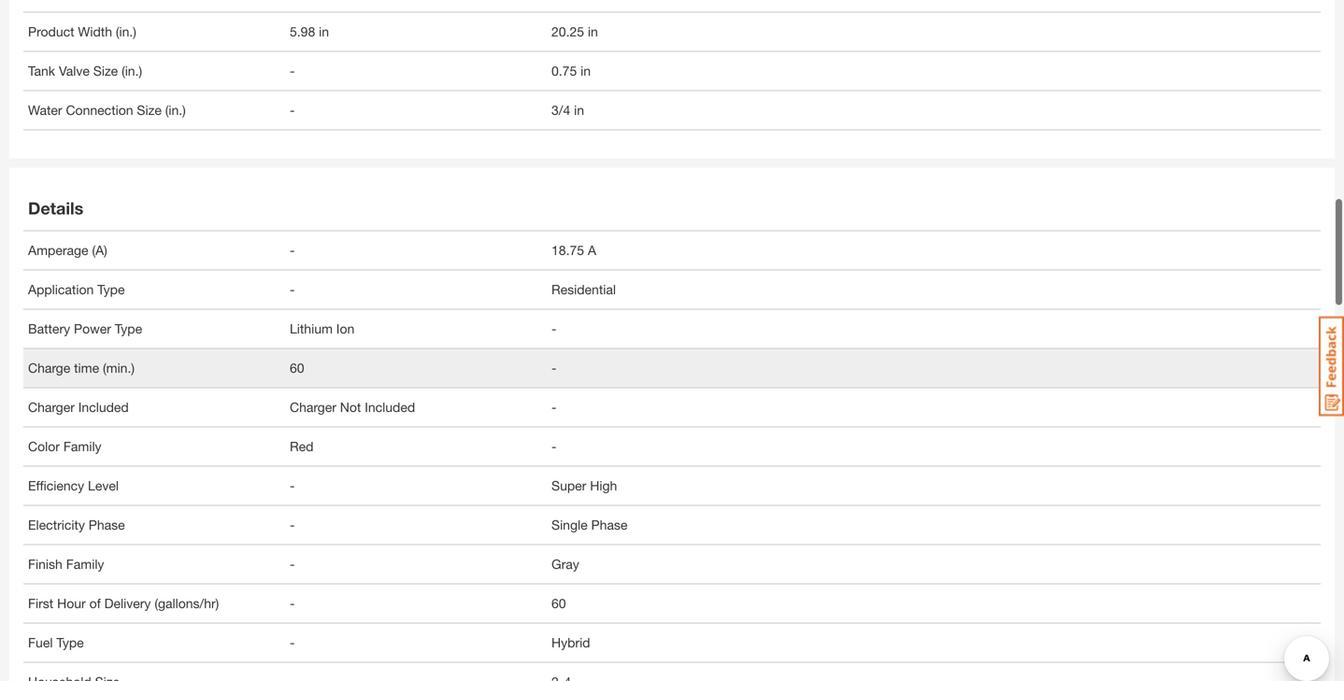 Task type: locate. For each thing, give the bounding box(es) containing it.
(a)
[[92, 243, 107, 258]]

- for 18.75 a
[[290, 243, 295, 258]]

1 charger from the left
[[28, 400, 75, 415]]

2 charger from the left
[[290, 400, 337, 415]]

charger
[[28, 400, 75, 415], [290, 400, 337, 415]]

in for 20.25 in
[[588, 24, 598, 39]]

20.25 in
[[552, 24, 598, 39]]

in right 0.75
[[581, 63, 591, 79]]

18.75
[[552, 243, 584, 258]]

1 phase from the left
[[89, 518, 125, 533]]

type down (a)
[[97, 282, 125, 297]]

0 vertical spatial 60
[[290, 360, 304, 376]]

2 vertical spatial type
[[56, 635, 84, 651]]

charge time (min.)
[[28, 360, 135, 376]]

5.98 in
[[290, 24, 329, 39]]

1 vertical spatial type
[[115, 321, 142, 337]]

1 horizontal spatial included
[[365, 400, 415, 415]]

gray
[[552, 557, 580, 572]]

application type
[[28, 282, 125, 297]]

power
[[74, 321, 111, 337]]

family
[[63, 439, 102, 454], [66, 557, 104, 572]]

0 horizontal spatial size
[[93, 63, 118, 79]]

single
[[552, 518, 588, 533]]

charger included
[[28, 400, 129, 415]]

water
[[28, 102, 62, 118]]

60
[[290, 360, 304, 376], [552, 596, 566, 612]]

in
[[319, 24, 329, 39], [588, 24, 598, 39], [581, 63, 591, 79], [574, 102, 584, 118]]

battery power type
[[28, 321, 142, 337]]

details
[[28, 198, 84, 218]]

(in.) for valve
[[122, 63, 142, 79]]

high
[[590, 478, 617, 494]]

included right not
[[365, 400, 415, 415]]

width
[[78, 24, 112, 39]]

type right the power
[[115, 321, 142, 337]]

(in.) right connection
[[165, 102, 186, 118]]

family right finish
[[66, 557, 104, 572]]

size
[[93, 63, 118, 79], [137, 102, 162, 118]]

1 horizontal spatial charger
[[290, 400, 337, 415]]

in right 20.25 at the left top of page
[[588, 24, 598, 39]]

color family
[[28, 439, 102, 454]]

amperage
[[28, 243, 88, 258]]

60 down "gray"
[[552, 596, 566, 612]]

2 phase from the left
[[591, 518, 628, 533]]

single phase
[[552, 518, 628, 533]]

1 vertical spatial (in.)
[[122, 63, 142, 79]]

efficiency level
[[28, 478, 119, 494]]

1 vertical spatial size
[[137, 102, 162, 118]]

super high
[[552, 478, 617, 494]]

in right 5.98
[[319, 24, 329, 39]]

phase down level
[[89, 518, 125, 533]]

tank
[[28, 63, 55, 79]]

2 vertical spatial (in.)
[[165, 102, 186, 118]]

size for valve
[[93, 63, 118, 79]]

- for 3/4 in
[[290, 102, 295, 118]]

3/4
[[552, 102, 571, 118]]

(in.) for connection
[[165, 102, 186, 118]]

included
[[78, 400, 129, 415], [365, 400, 415, 415]]

- for super high
[[290, 478, 295, 494]]

1 vertical spatial 60
[[552, 596, 566, 612]]

0 horizontal spatial phase
[[89, 518, 125, 533]]

1 horizontal spatial size
[[137, 102, 162, 118]]

family right the 'color'
[[63, 439, 102, 454]]

0 horizontal spatial charger
[[28, 400, 75, 415]]

hybrid
[[552, 635, 591, 651]]

fuel
[[28, 635, 53, 651]]

1 included from the left
[[78, 400, 129, 415]]

phase down high at the left of page
[[591, 518, 628, 533]]

battery
[[28, 321, 70, 337]]

0 horizontal spatial included
[[78, 400, 129, 415]]

residential
[[552, 282, 616, 297]]

(in.) up water connection size (in.) on the top left of page
[[122, 63, 142, 79]]

water connection size (in.)
[[28, 102, 186, 118]]

in right 3/4
[[574, 102, 584, 118]]

amperage (a)
[[28, 243, 107, 258]]

included down (min.)
[[78, 400, 129, 415]]

phase
[[89, 518, 125, 533], [591, 518, 628, 533]]

finish
[[28, 557, 62, 572]]

type
[[97, 282, 125, 297], [115, 321, 142, 337], [56, 635, 84, 651]]

super
[[552, 478, 587, 494]]

product
[[28, 24, 74, 39]]

20.25
[[552, 24, 584, 39]]

charger left not
[[290, 400, 337, 415]]

tank valve size (in.)
[[28, 63, 142, 79]]

1 horizontal spatial phase
[[591, 518, 628, 533]]

size right valve
[[93, 63, 118, 79]]

60 down lithium
[[290, 360, 304, 376]]

fuel type
[[28, 635, 84, 651]]

1 vertical spatial family
[[66, 557, 104, 572]]

application
[[28, 282, 94, 297]]

ion
[[336, 321, 355, 337]]

0 vertical spatial type
[[97, 282, 125, 297]]

-
[[290, 63, 295, 79], [290, 102, 295, 118], [290, 243, 295, 258], [290, 282, 295, 297], [552, 321, 557, 337], [552, 360, 557, 376], [552, 400, 557, 415], [552, 439, 557, 454], [290, 478, 295, 494], [290, 518, 295, 533], [290, 557, 295, 572], [290, 596, 295, 612], [290, 635, 295, 651]]

0 vertical spatial size
[[93, 63, 118, 79]]

phase for single phase
[[591, 518, 628, 533]]

family for color family
[[63, 439, 102, 454]]

phase for electricity phase
[[89, 518, 125, 533]]

- for 60
[[290, 596, 295, 612]]

(in.)
[[116, 24, 136, 39], [122, 63, 142, 79], [165, 102, 186, 118]]

type for application type
[[97, 282, 125, 297]]

0 vertical spatial (in.)
[[116, 24, 136, 39]]

(in.) right width
[[116, 24, 136, 39]]

0 vertical spatial family
[[63, 439, 102, 454]]

type right fuel
[[56, 635, 84, 651]]

efficiency
[[28, 478, 84, 494]]

charger down the charge
[[28, 400, 75, 415]]

size right connection
[[137, 102, 162, 118]]

- for gray
[[290, 557, 295, 572]]

5.98
[[290, 24, 315, 39]]

lithium
[[290, 321, 333, 337]]



Task type: describe. For each thing, give the bounding box(es) containing it.
in for 5.98 in
[[319, 24, 329, 39]]

time
[[74, 360, 99, 376]]

delivery
[[104, 596, 151, 612]]

0 horizontal spatial 60
[[290, 360, 304, 376]]

0.75
[[552, 63, 577, 79]]

color
[[28, 439, 60, 454]]

valve
[[59, 63, 90, 79]]

- for residential
[[290, 282, 295, 297]]

first
[[28, 596, 54, 612]]

hour
[[57, 596, 86, 612]]

red
[[290, 439, 314, 454]]

- for single phase
[[290, 518, 295, 533]]

product width (in.)
[[28, 24, 136, 39]]

- for 0.75 in
[[290, 63, 295, 79]]

electricity
[[28, 518, 85, 533]]

18.75 a
[[552, 243, 597, 258]]

of
[[89, 596, 101, 612]]

in for 3/4 in
[[574, 102, 584, 118]]

first hour of delivery (gallons/hr)
[[28, 596, 219, 612]]

family for finish family
[[66, 557, 104, 572]]

connection
[[66, 102, 133, 118]]

2 included from the left
[[365, 400, 415, 415]]

not
[[340, 400, 361, 415]]

electricity phase
[[28, 518, 125, 533]]

charger not included
[[290, 400, 415, 415]]

lithium ion
[[290, 321, 355, 337]]

(gallons/hr)
[[155, 596, 219, 612]]

0.75 in
[[552, 63, 591, 79]]

1 horizontal spatial 60
[[552, 596, 566, 612]]

charger for charger included
[[28, 400, 75, 415]]

type for fuel type
[[56, 635, 84, 651]]

- for hybrid
[[290, 635, 295, 651]]

charger for charger not included
[[290, 400, 337, 415]]

finish family
[[28, 557, 104, 572]]

feedback link image
[[1319, 316, 1345, 417]]

(min.)
[[103, 360, 135, 376]]

3/4 in
[[552, 102, 584, 118]]

charge
[[28, 360, 70, 376]]

a
[[588, 243, 597, 258]]

in for 0.75 in
[[581, 63, 591, 79]]

level
[[88, 478, 119, 494]]

size for connection
[[137, 102, 162, 118]]



Task type: vqa. For each thing, say whether or not it's contained in the screenshot.


